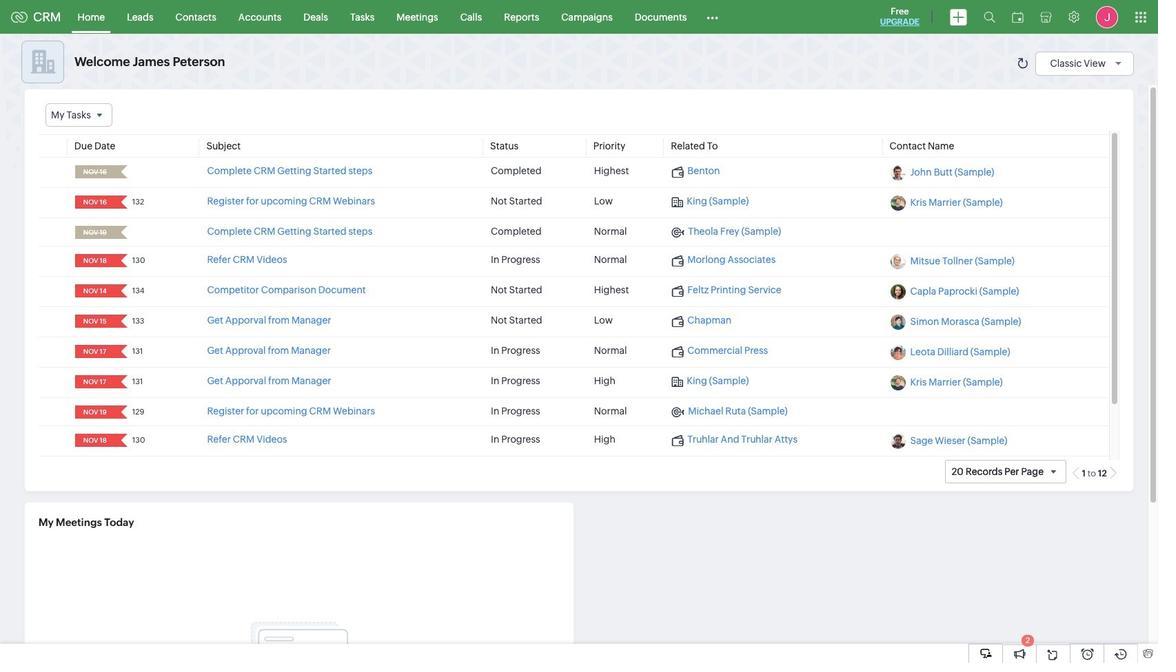 Task type: describe. For each thing, give the bounding box(es) containing it.
calendar image
[[1012, 11, 1024, 22]]

profile image
[[1096, 6, 1118, 28]]

create menu image
[[950, 9, 967, 25]]

search image
[[984, 11, 995, 23]]

search element
[[975, 0, 1004, 34]]



Task type: locate. For each thing, give the bounding box(es) containing it.
None field
[[45, 103, 112, 127], [79, 166, 112, 179], [79, 196, 112, 209], [79, 226, 112, 239], [79, 254, 112, 268], [79, 285, 112, 298], [79, 315, 112, 328], [79, 345, 112, 359], [79, 376, 112, 389], [79, 406, 112, 419], [79, 434, 112, 448], [45, 103, 112, 127], [79, 166, 112, 179], [79, 196, 112, 209], [79, 226, 112, 239], [79, 254, 112, 268], [79, 285, 112, 298], [79, 315, 112, 328], [79, 345, 112, 359], [79, 376, 112, 389], [79, 406, 112, 419], [79, 434, 112, 448]]

logo image
[[11, 11, 28, 22]]

profile element
[[1088, 0, 1126, 33]]

create menu element
[[942, 0, 975, 33]]

Other Modules field
[[698, 6, 728, 28]]



Task type: vqa. For each thing, say whether or not it's contained in the screenshot.
Search IMAGE
yes



